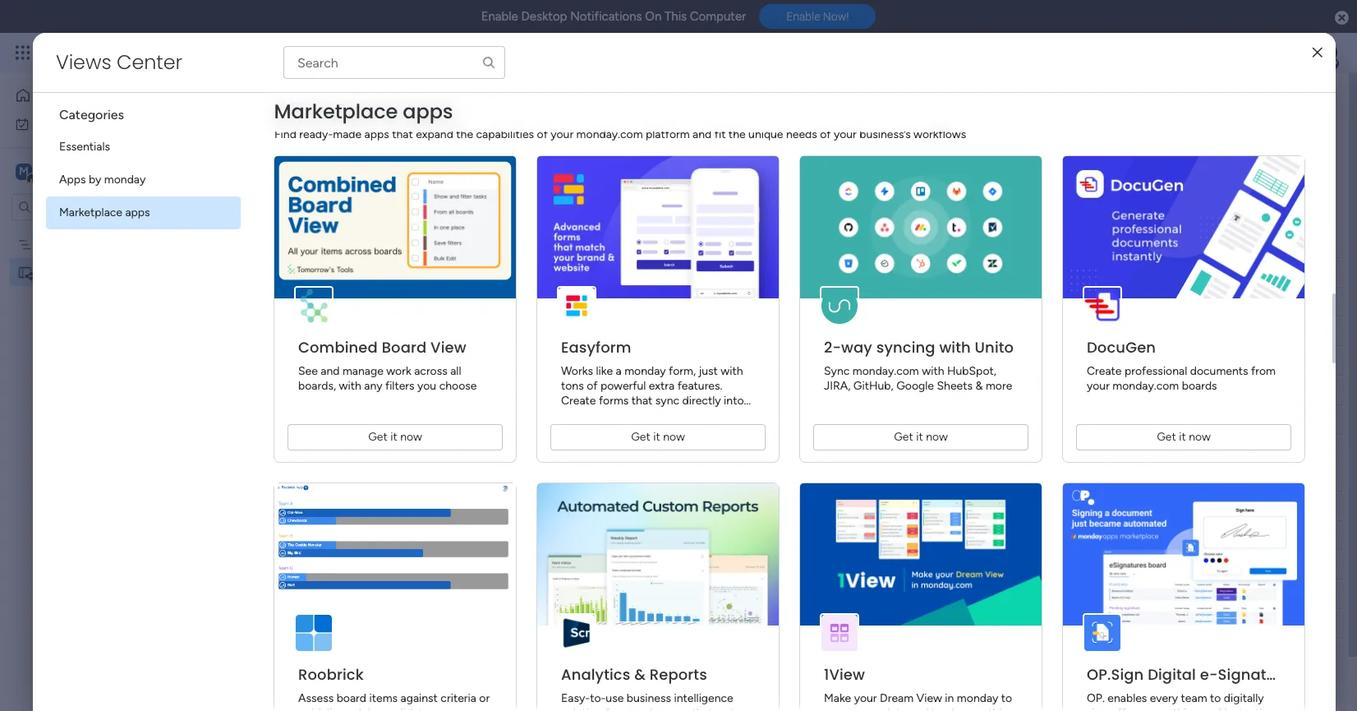 Task type: locate. For each thing, give the bounding box(es) containing it.
working on it
[[683, 295, 751, 309]]

monday.com up github,
[[853, 364, 920, 378]]

item 5
[[311, 558, 344, 572]]

autopilot image
[[1199, 130, 1213, 151]]

1 horizontal spatial that
[[632, 394, 653, 408]]

0 horizontal spatial the
[[456, 127, 474, 141]]

apps
[[403, 98, 454, 125], [403, 99, 454, 126], [365, 127, 389, 141], [125, 206, 150, 219]]

new task
[[256, 178, 305, 192]]

First Board field
[[269, 85, 413, 122]]

monday.com inside docugen create professional documents from your monday.com boards
[[1113, 379, 1180, 393]]

work right my
[[55, 116, 80, 130]]

monday.com for 2-
[[853, 364, 920, 378]]

0 vertical spatial main
[[275, 134, 299, 148]]

1 horizontal spatial monday.com
[[853, 364, 920, 378]]

1 horizontal spatial &
[[976, 379, 983, 393]]

and
[[693, 127, 712, 141], [321, 364, 340, 378]]

main table button
[[249, 128, 341, 155]]

0 vertical spatial group
[[283, 230, 329, 251]]

1 horizontal spatial create
[[1088, 364, 1122, 378]]

4 get from the left
[[1157, 430, 1177, 444]]

of down like
[[587, 379, 598, 393]]

0 vertical spatial 18
[[818, 325, 829, 337]]

create
[[1088, 364, 1122, 378], [561, 394, 596, 408]]

2 horizontal spatial monday.com
[[1113, 379, 1180, 393]]

add to favorites image
[[448, 95, 465, 111]]

1 horizontal spatial the
[[729, 127, 746, 141]]

0 horizontal spatial create
[[561, 394, 596, 408]]

1 vertical spatial status field
[[696, 497, 738, 515]]

& down 'hubspot,'
[[976, 379, 983, 393]]

marketplace
[[275, 98, 398, 125], [275, 99, 398, 126], [59, 206, 122, 219]]

1 date from the top
[[820, 265, 844, 279]]

main left 'table' on the top of the page
[[275, 134, 299, 148]]

group down angle down icon
[[283, 230, 329, 251]]

monday
[[73, 43, 130, 62], [104, 173, 146, 187], [625, 364, 666, 378]]

now down seconds.
[[663, 430, 685, 444]]

with up 'hubspot,'
[[940, 337, 971, 358]]

2 get it now button from the left
[[551, 424, 766, 450]]

0 horizontal spatial main
[[38, 163, 67, 179]]

get
[[368, 430, 388, 444], [631, 430, 651, 444], [894, 430, 914, 444], [1157, 430, 1177, 444]]

create inside docugen create professional documents from your monday.com boards
[[1088, 364, 1122, 378]]

categories list box
[[46, 93, 254, 229]]

18
[[818, 325, 829, 337], [818, 559, 829, 571]]

documents
[[1191, 364, 1249, 378]]

add
[[281, 674, 302, 688]]

work up the "categories" heading
[[133, 43, 162, 62]]

get it now down seconds.
[[631, 430, 685, 444]]

made
[[333, 127, 362, 141]]

task for status
[[419, 265, 442, 279]]

get it now button down boards
[[1077, 424, 1292, 450]]

work
[[133, 43, 162, 62], [55, 116, 80, 130], [387, 364, 412, 378]]

1 get it now from the left
[[368, 430, 422, 444]]

now for view
[[400, 430, 422, 444]]

2 get it now from the left
[[631, 430, 685, 444]]

0 horizontal spatial enable
[[481, 9, 519, 24]]

1 16 from the top
[[818, 355, 829, 367]]

1 group from the top
[[283, 230, 329, 251]]

get it now down boards
[[1157, 430, 1212, 444]]

work for monday
[[133, 43, 162, 62]]

1 18 nov from the top
[[818, 325, 851, 337]]

1 horizontal spatial 1
[[1280, 96, 1285, 110]]

4 get it now button from the left
[[1077, 424, 1292, 450]]

& left reports
[[635, 664, 646, 685]]

person button
[[426, 172, 497, 198]]

your down docugen
[[1088, 379, 1110, 393]]

your up arrow down image
[[551, 127, 574, 141]]

1 horizontal spatial and
[[693, 127, 712, 141]]

with
[[940, 337, 971, 358], [721, 364, 744, 378], [922, 364, 945, 378], [339, 379, 362, 393]]

1 vertical spatial group title
[[283, 464, 365, 484]]

group title up item 4
[[283, 464, 365, 484]]

marketplace apps down apps by monday
[[59, 206, 150, 219]]

1 vertical spatial board
[[382, 337, 427, 358]]

monday right by
[[104, 173, 146, 187]]

1 group title from the top
[[283, 230, 365, 251]]

19
[[818, 296, 829, 309]]

with up google
[[922, 364, 945, 378]]

sync
[[824, 364, 850, 378]]

3 now from the left
[[927, 430, 948, 444]]

0 vertical spatial 1
[[1280, 96, 1285, 110]]

1 vertical spatial 16
[[818, 530, 829, 542]]

4 get it now from the left
[[1157, 430, 1212, 444]]

get it now button
[[288, 424, 503, 450], [551, 424, 766, 450], [814, 424, 1029, 450], [1077, 424, 1292, 450]]

1 horizontal spatial of
[[587, 379, 598, 393]]

None search field
[[284, 46, 506, 79]]

board for combined
[[382, 337, 427, 358]]

get it now for like
[[631, 430, 685, 444]]

0 vertical spatial status field
[[696, 263, 738, 282]]

create down docugen
[[1088, 364, 1122, 378]]

working
[[683, 295, 726, 309]]

1 vertical spatial monday
[[104, 173, 146, 187]]

&
[[976, 379, 983, 393], [635, 664, 646, 685]]

task inside button
[[283, 178, 305, 192]]

monday.com inside 2-way syncing with unito sync monday.com with hubspot, jira, github, google sheets & more
[[853, 364, 920, 378]]

1 status from the top
[[701, 265, 734, 279]]

it down seconds.
[[654, 430, 661, 444]]

monday,
[[561, 409, 606, 423]]

github,
[[854, 379, 894, 393]]

now down boards
[[1190, 430, 1212, 444]]

workflows
[[914, 127, 967, 141]]

get it now button down filters
[[288, 424, 503, 450]]

filter
[[528, 178, 554, 192]]

2 vertical spatial monday.com
[[1113, 379, 1180, 393]]

1 vertical spatial and
[[321, 364, 340, 378]]

enable inside button
[[787, 10, 821, 23]]

0 vertical spatial date field
[[816, 263, 849, 282]]

main inside "workspace selection" element
[[38, 163, 67, 179]]

1 vertical spatial 1
[[337, 295, 342, 309]]

2 date from the top
[[820, 499, 844, 513]]

work up filters
[[387, 364, 412, 378]]

marketplace apps find ready-made apps that expand the capabilities of your monday.com platform and fit the unique needs of your business's workflows
[[275, 99, 967, 141]]

main inside button
[[275, 134, 299, 148]]

item left "5"
[[311, 558, 334, 572]]

center
[[117, 48, 183, 76]]

1 item from the top
[[311, 295, 334, 309]]

see left plans
[[287, 45, 307, 59]]

option
[[0, 229, 210, 233]]

item up item 2 on the left top of the page
[[311, 295, 334, 309]]

2 get from the left
[[631, 430, 651, 444]]

1 up 2
[[337, 295, 342, 309]]

boards
[[1183, 379, 1218, 393]]

get for with
[[894, 430, 914, 444]]

3 item from the top
[[311, 354, 334, 368]]

invite
[[1241, 96, 1270, 110]]

1 16 nov from the top
[[818, 355, 851, 367]]

1 horizontal spatial work
[[133, 43, 162, 62]]

1 vertical spatial date
[[820, 499, 844, 513]]

2 date field from the top
[[816, 497, 849, 515]]

1 title from the top
[[333, 230, 365, 251]]

main for main table
[[275, 134, 299, 148]]

essentials option
[[46, 131, 241, 164]]

0 horizontal spatial marketplace apps
[[59, 206, 150, 219]]

board inside "combined board view see and manage work across all boards, with any filters you choose"
[[382, 337, 427, 358]]

0 vertical spatial task
[[283, 178, 305, 192]]

on
[[645, 9, 662, 24]]

0 vertical spatial &
[[976, 379, 983, 393]]

0 vertical spatial 16
[[818, 355, 829, 367]]

first board
[[273, 85, 409, 122]]

2 item from the top
[[311, 325, 334, 339]]

Date field
[[816, 263, 849, 282], [816, 497, 849, 515]]

jacob simon image
[[1312, 39, 1338, 66]]

monday.com up sort popup button
[[577, 127, 643, 141]]

2 horizontal spatial work
[[387, 364, 412, 378]]

1 person field from the top
[[598, 263, 641, 282]]

3 get it now button from the left
[[814, 424, 1029, 450]]

plans
[[310, 45, 337, 59]]

item left 4
[[311, 529, 334, 543]]

group title field up item 4
[[279, 464, 369, 485]]

sort
[[611, 178, 633, 192]]

from
[[1252, 364, 1277, 378]]

of right needs
[[821, 127, 831, 141]]

seconds.
[[643, 409, 688, 423]]

4 item from the top
[[311, 529, 334, 543]]

group up item 4
[[283, 464, 329, 484]]

categories heading
[[46, 93, 241, 131]]

it
[[744, 295, 751, 309], [391, 430, 398, 444], [654, 430, 661, 444], [917, 430, 924, 444], [1180, 430, 1187, 444]]

views
[[56, 48, 111, 76]]

1 now from the left
[[400, 430, 422, 444]]

5
[[337, 558, 344, 572]]

1 vertical spatial main
[[38, 163, 67, 179]]

main right 'workspace' "image"
[[38, 163, 67, 179]]

docugen
[[1088, 337, 1157, 358]]

enable for enable now!
[[787, 10, 821, 23]]

the right expand
[[456, 127, 474, 141]]

1 vertical spatial marketplace apps
[[59, 206, 150, 219]]

1 vertical spatial person field
[[598, 497, 641, 515]]

that up within at the bottom left of the page
[[632, 394, 653, 408]]

monday up extra
[[625, 364, 666, 378]]

work inside button
[[55, 116, 80, 130]]

get it now for professional
[[1157, 430, 1212, 444]]

item for item 4
[[311, 529, 334, 543]]

0 vertical spatial work
[[133, 43, 162, 62]]

1 right the /
[[1280, 96, 1285, 110]]

get it now for view
[[368, 430, 422, 444]]

0 horizontal spatial &
[[635, 664, 646, 685]]

list box
[[0, 227, 210, 508]]

0 horizontal spatial monday.com
[[577, 127, 643, 141]]

combined board view see and manage work across all boards, with any filters you choose
[[298, 337, 477, 393]]

invite / 1
[[1241, 96, 1285, 110]]

docugen create professional documents from your monday.com boards
[[1088, 337, 1277, 393]]

date
[[820, 265, 844, 279], [820, 499, 844, 513]]

1 vertical spatial task
[[419, 265, 442, 279]]

1 vertical spatial work
[[55, 116, 80, 130]]

0 vertical spatial group title field
[[279, 230, 369, 252]]

3 get it now from the left
[[894, 430, 948, 444]]

Person field
[[598, 263, 641, 282], [598, 497, 641, 515]]

1 vertical spatial monday.com
[[853, 364, 920, 378]]

apps inside the marketplace apps option
[[125, 206, 150, 219]]

management
[[166, 43, 255, 62]]

see
[[287, 45, 307, 59], [298, 364, 318, 378]]

combined
[[298, 337, 378, 358]]

group title
[[283, 230, 365, 251], [283, 464, 365, 484]]

Status field
[[696, 263, 738, 282], [696, 497, 738, 515]]

get for see
[[368, 430, 388, 444]]

nov
[[831, 296, 851, 309], [832, 325, 851, 337], [831, 355, 851, 367], [831, 530, 851, 542], [832, 559, 851, 571]]

get down within at the bottom left of the page
[[631, 430, 651, 444]]

4 now from the left
[[1190, 430, 1212, 444]]

monday.com for docugen
[[1113, 379, 1180, 393]]

1 get it now button from the left
[[288, 424, 503, 450]]

4 nov from the top
[[831, 530, 851, 542]]

get it now down filters
[[368, 430, 422, 444]]

0 horizontal spatial that
[[392, 127, 413, 141]]

your left business's
[[834, 127, 857, 141]]

16 nov
[[818, 355, 851, 367], [818, 530, 851, 542]]

1 vertical spatial &
[[635, 664, 646, 685]]

16
[[818, 355, 829, 367], [818, 530, 829, 542]]

of
[[537, 127, 548, 141], [821, 127, 831, 141], [587, 379, 598, 393]]

now down filters
[[400, 430, 422, 444]]

directly
[[683, 394, 721, 408]]

hubspot,
[[948, 364, 997, 378]]

like
[[596, 364, 613, 378]]

0 vertical spatial monday.com
[[577, 127, 643, 141]]

item left 3
[[311, 354, 334, 368]]

item left 2
[[311, 325, 334, 339]]

get down any
[[368, 430, 388, 444]]

and up boards, on the left bottom of page
[[321, 364, 340, 378]]

1 horizontal spatial main
[[275, 134, 299, 148]]

2 vertical spatial work
[[387, 364, 412, 378]]

board up made
[[332, 85, 409, 122]]

monday up 'home' button
[[73, 43, 130, 62]]

monday inside easyform works like a monday form, just with tons of powerful extra features. create forms that sync directly into monday, within seconds.
[[625, 364, 666, 378]]

item for item 5
[[311, 558, 334, 572]]

it for 2-way syncing with unito
[[917, 430, 924, 444]]

1 horizontal spatial enable
[[787, 10, 821, 23]]

notifications
[[571, 9, 642, 24]]

1 vertical spatial 18 nov
[[818, 559, 851, 571]]

1 vertical spatial 16 nov
[[818, 530, 851, 542]]

expand
[[416, 127, 454, 141]]

get it now
[[368, 430, 422, 444], [631, 430, 685, 444], [894, 430, 948, 444], [1157, 430, 1212, 444]]

0 vertical spatial person field
[[598, 263, 641, 282]]

and left fit
[[693, 127, 712, 141]]

0 vertical spatial 16 nov
[[818, 355, 851, 367]]

2 now from the left
[[663, 430, 685, 444]]

that left expand
[[392, 127, 413, 141]]

1 vertical spatial that
[[632, 394, 653, 408]]

1 vertical spatial status
[[701, 499, 734, 513]]

0 vertical spatial board
[[332, 85, 409, 122]]

1 get from the left
[[368, 430, 388, 444]]

group title field down angle down icon
[[279, 230, 369, 252]]

the right fit
[[729, 127, 746, 141]]

a
[[616, 364, 622, 378]]

now down sheets
[[927, 430, 948, 444]]

get it now button down google
[[814, 424, 1029, 450]]

2 title from the top
[[333, 464, 365, 484]]

1 status field from the top
[[696, 263, 738, 282]]

it down google
[[917, 430, 924, 444]]

0 vertical spatial create
[[1088, 364, 1122, 378]]

marketplace apps option
[[46, 196, 241, 229]]

1 vertical spatial see
[[298, 364, 318, 378]]

0 horizontal spatial work
[[55, 116, 80, 130]]

1 vertical spatial title
[[333, 464, 365, 484]]

get down professional
[[1157, 430, 1177, 444]]

group title down angle down icon
[[283, 230, 365, 251]]

easyform
[[561, 337, 632, 358]]

easyform works like a monday form, just with tons of powerful extra features. create forms that sync directly into monday, within seconds.
[[561, 337, 744, 423]]

group
[[330, 674, 360, 688]]

2 vertical spatial task
[[419, 498, 442, 512]]

angle down image
[[320, 179, 327, 191]]

date for first date field from the bottom
[[820, 499, 844, 513]]

it down boards
[[1180, 430, 1187, 444]]

enable left now!
[[787, 10, 821, 23]]

0 vertical spatial status
[[701, 265, 734, 279]]

with down the manage
[[339, 379, 362, 393]]

0 vertical spatial title
[[333, 230, 365, 251]]

1 vertical spatial date field
[[816, 497, 849, 515]]

my work button
[[10, 111, 177, 137]]

marketplace apps up made
[[275, 98, 454, 125]]

of inside easyform works like a monday form, just with tons of powerful extra features. create forms that sync directly into monday, within seconds.
[[587, 379, 598, 393]]

item for item 3
[[311, 354, 334, 368]]

title down v2 search image
[[333, 230, 365, 251]]

0 vertical spatial that
[[392, 127, 413, 141]]

the
[[456, 127, 474, 141], [729, 127, 746, 141]]

3 get from the left
[[894, 430, 914, 444]]

with right just
[[721, 364, 744, 378]]

title up 4
[[333, 464, 365, 484]]

of right capabilities
[[537, 127, 548, 141]]

dapulse close image
[[1336, 10, 1350, 26]]

filters
[[385, 379, 415, 393]]

1 vertical spatial 18
[[818, 559, 829, 571]]

dapulse x slim image
[[1313, 46, 1323, 59]]

get it now down google
[[894, 430, 948, 444]]

monday.com down professional
[[1113, 379, 1180, 393]]

board up across
[[382, 337, 427, 358]]

0 vertical spatial group title
[[283, 230, 365, 251]]

Group Title field
[[279, 230, 369, 252], [279, 464, 369, 485]]

0 vertical spatial see
[[287, 45, 307, 59]]

Search for a column type search field
[[284, 46, 506, 79]]

0 horizontal spatial of
[[537, 127, 548, 141]]

now
[[400, 430, 422, 444], [663, 430, 685, 444], [927, 430, 948, 444], [1190, 430, 1212, 444]]

group
[[283, 230, 329, 251], [283, 464, 329, 484]]

create inside easyform works like a monday form, just with tons of powerful extra features. create forms that sync directly into monday, within seconds.
[[561, 394, 596, 408]]

2 horizontal spatial your
[[1088, 379, 1110, 393]]

enable left the desktop
[[481, 9, 519, 24]]

0 vertical spatial and
[[693, 127, 712, 141]]

get it now button for syncing
[[814, 424, 1029, 450]]

0 horizontal spatial and
[[321, 364, 340, 378]]

get it now button down seconds.
[[551, 424, 766, 450]]

0 vertical spatial 18 nov
[[818, 325, 851, 337]]

marketplace apps
[[275, 98, 454, 125], [59, 206, 150, 219]]

essentials
[[59, 140, 110, 154]]

1 vertical spatial group title field
[[279, 464, 369, 485]]

2 vertical spatial monday
[[625, 364, 666, 378]]

get down google
[[894, 430, 914, 444]]

1 vertical spatial create
[[561, 394, 596, 408]]

google
[[897, 379, 935, 393]]

1 vertical spatial group
[[283, 464, 329, 484]]

2 group from the top
[[283, 464, 329, 484]]

1 horizontal spatial marketplace apps
[[275, 98, 454, 125]]

see up boards, on the left bottom of page
[[298, 364, 318, 378]]

main
[[275, 134, 299, 148], [38, 163, 67, 179]]

it down filters
[[391, 430, 398, 444]]

work for my
[[55, 116, 80, 130]]

0 vertical spatial date
[[820, 265, 844, 279]]

0 vertical spatial person
[[452, 178, 487, 192]]

search image
[[482, 55, 496, 70]]

into
[[724, 394, 744, 408]]

create up monday,
[[561, 394, 596, 408]]

5 item from the top
[[311, 558, 334, 572]]

with inside easyform works like a monday form, just with tons of powerful extra features. create forms that sync directly into monday, within seconds.
[[721, 364, 744, 378]]

18 nov
[[818, 325, 851, 337], [818, 559, 851, 571]]

sort button
[[585, 172, 643, 198]]



Task type: describe. For each thing, give the bounding box(es) containing it.
2 status from the top
[[701, 499, 734, 513]]

2 16 from the top
[[818, 530, 829, 542]]

you
[[418, 379, 437, 393]]

2 the from the left
[[729, 127, 746, 141]]

more
[[986, 379, 1013, 393]]

monday inside 'option'
[[104, 173, 146, 187]]

activity
[[1133, 96, 1173, 110]]

1 nov from the top
[[831, 296, 851, 309]]

marketplace inside option
[[59, 206, 122, 219]]

2 group title field from the top
[[279, 464, 369, 485]]

2-
[[824, 337, 842, 358]]

1 inside button
[[1280, 96, 1285, 110]]

2 status field from the top
[[696, 497, 738, 515]]

enable now! button
[[760, 4, 877, 29]]

op.sign
[[1088, 664, 1145, 685]]

monday.com inside marketplace apps find ready-made apps that expand the capabilities of your monday.com platform and fit the unique needs of your business's workflows
[[577, 127, 643, 141]]

2 vertical spatial person
[[602, 499, 637, 513]]

categories
[[59, 107, 124, 122]]

Search in workspace field
[[35, 197, 137, 216]]

main workspace
[[38, 163, 135, 179]]

powerful
[[601, 379, 646, 393]]

my
[[36, 116, 52, 130]]

across
[[414, 364, 448, 378]]

get it now button for professional
[[1077, 424, 1292, 450]]

3 nov from the top
[[831, 355, 851, 367]]

item 1
[[311, 295, 342, 309]]

apps by monday option
[[46, 164, 241, 196]]

2 group title from the top
[[283, 464, 365, 484]]

m
[[19, 164, 29, 178]]

your inside docugen create professional documents from your monday.com boards
[[1088, 379, 1110, 393]]

extra
[[649, 379, 675, 393]]

professional
[[1125, 364, 1188, 378]]

roobrick
[[298, 664, 364, 685]]

2
[[337, 325, 344, 339]]

hide button
[[648, 172, 708, 198]]

5 nov from the top
[[832, 559, 851, 571]]

1 the from the left
[[456, 127, 474, 141]]

just
[[699, 364, 718, 378]]

see inside "combined board view see and manage work across all boards, with any filters you choose"
[[298, 364, 318, 378]]

form,
[[669, 364, 696, 378]]

19 nov
[[818, 296, 851, 309]]

boards,
[[298, 379, 336, 393]]

my work
[[36, 116, 80, 130]]

with inside "combined board view see and manage work across all boards, with any filters you choose"
[[339, 379, 362, 393]]

2 person field from the top
[[598, 497, 641, 515]]

see inside button
[[287, 45, 307, 59]]

any
[[364, 379, 383, 393]]

views center
[[56, 48, 183, 76]]

add view image
[[351, 135, 358, 148]]

& inside 2-way syncing with unito sync monday.com with hubspot, jira, github, google sheets & more
[[976, 379, 983, 393]]

business's
[[860, 127, 911, 141]]

sheets
[[937, 379, 973, 393]]

item 4
[[311, 529, 344, 543]]

1 horizontal spatial your
[[834, 127, 857, 141]]

2 horizontal spatial of
[[821, 127, 831, 141]]

arrow down image
[[560, 175, 580, 195]]

get for a
[[631, 430, 651, 444]]

get it now button for view
[[288, 424, 503, 450]]

enable desktop notifications on this computer
[[481, 9, 747, 24]]

table
[[302, 134, 329, 148]]

0 horizontal spatial your
[[551, 127, 574, 141]]

date for first date field from the top of the page
[[820, 265, 844, 279]]

1 18 from the top
[[818, 325, 829, 337]]

item 2
[[311, 325, 344, 339]]

workspace image
[[16, 162, 32, 180]]

2 nov from the top
[[832, 325, 851, 337]]

on
[[728, 295, 742, 309]]

that inside marketplace apps find ready-made apps that expand the capabilities of your monday.com platform and fit the unique needs of your business's workflows
[[392, 127, 413, 141]]

first
[[273, 85, 325, 122]]

apps
[[59, 173, 86, 187]]

enable for enable desktop notifications on this computer
[[481, 9, 519, 24]]

by
[[89, 173, 101, 187]]

features.
[[678, 379, 723, 393]]

1 image
[[1118, 34, 1133, 52]]

0 horizontal spatial 1
[[337, 295, 342, 309]]

see plans
[[287, 45, 337, 59]]

invite / 1 button
[[1211, 90, 1292, 117]]

fit
[[715, 127, 726, 141]]

new
[[305, 674, 327, 688]]

item for item 1
[[311, 295, 334, 309]]

get it now for syncing
[[894, 430, 948, 444]]

show board description image
[[420, 95, 440, 112]]

view
[[431, 337, 467, 358]]

0 vertical spatial monday
[[73, 43, 130, 62]]

analytics & reports
[[561, 664, 708, 685]]

it right on
[[744, 295, 751, 309]]

now for like
[[663, 430, 685, 444]]

1 date field from the top
[[816, 263, 849, 282]]

that inside easyform works like a monday form, just with tons of powerful extra features. create forms that sync directly into monday, within seconds.
[[632, 394, 653, 408]]

task for person
[[419, 498, 442, 512]]

apps by monday
[[59, 173, 146, 187]]

2-way syncing with unito sync monday.com with hubspot, jira, github, google sheets & more
[[824, 337, 1014, 393]]

hide
[[674, 178, 698, 192]]

1 vertical spatial person
[[602, 265, 637, 279]]

0 vertical spatial marketplace apps
[[275, 98, 454, 125]]

marketplace apps inside option
[[59, 206, 150, 219]]

works
[[561, 364, 594, 378]]

unique
[[749, 127, 784, 141]]

2 18 nov from the top
[[818, 559, 851, 571]]

get for documents
[[1157, 430, 1177, 444]]

ready-
[[299, 127, 333, 141]]

find
[[275, 127, 297, 141]]

now for professional
[[1190, 430, 1212, 444]]

now for syncing
[[927, 430, 948, 444]]

main table
[[275, 134, 329, 148]]

add new group button
[[251, 668, 368, 695]]

2 16 nov from the top
[[818, 530, 851, 542]]

main for main workspace
[[38, 163, 67, 179]]

add new group
[[281, 674, 360, 688]]

board for first
[[332, 85, 409, 122]]

needs
[[787, 127, 818, 141]]

it for easyform
[[654, 430, 661, 444]]

platform
[[646, 127, 690, 141]]

/
[[1273, 96, 1277, 110]]

Search field
[[367, 173, 417, 196]]

workspace selection element
[[16, 162, 137, 183]]

and inside marketplace apps find ready-made apps that expand the capabilities of your monday.com platform and fit the unique needs of your business's workflows
[[693, 127, 712, 141]]

marketplace inside marketplace apps find ready-made apps that expand the capabilities of your monday.com platform and fit the unique needs of your business's workflows
[[275, 99, 398, 126]]

it for docugen
[[1180, 430, 1187, 444]]

within
[[608, 409, 640, 423]]

person inside popup button
[[452, 178, 487, 192]]

2 18 from the top
[[818, 559, 829, 571]]

choose
[[439, 379, 477, 393]]

forms
[[599, 394, 629, 408]]

get it now button for like
[[551, 424, 766, 450]]

monday work management
[[73, 43, 255, 62]]

this
[[665, 9, 687, 24]]

it for combined board view
[[391, 430, 398, 444]]

item for item 2
[[311, 325, 334, 339]]

4
[[337, 529, 344, 543]]

signature
[[1219, 664, 1292, 685]]

work inside "combined board view see and manage work across all boards, with any filters you choose"
[[387, 364, 412, 378]]

way
[[842, 337, 873, 358]]

new task button
[[249, 172, 312, 198]]

item 3
[[311, 354, 343, 368]]

1 group title field from the top
[[279, 230, 369, 252]]

all
[[451, 364, 462, 378]]

new
[[256, 178, 280, 192]]

shareable board image
[[245, 94, 265, 113]]

select product image
[[15, 44, 31, 61]]

computer
[[690, 9, 747, 24]]

shareable board image
[[17, 264, 33, 280]]

analytics
[[561, 664, 631, 685]]

unito
[[975, 337, 1014, 358]]

tons
[[561, 379, 584, 393]]

activity button
[[1126, 90, 1204, 117]]

v2 search image
[[355, 176, 367, 194]]

and inside "combined board view see and manage work across all boards, with any filters you choose"
[[321, 364, 340, 378]]

workspace
[[70, 163, 135, 179]]



Task type: vqa. For each thing, say whether or not it's contained in the screenshot.
4th ITEM
yes



